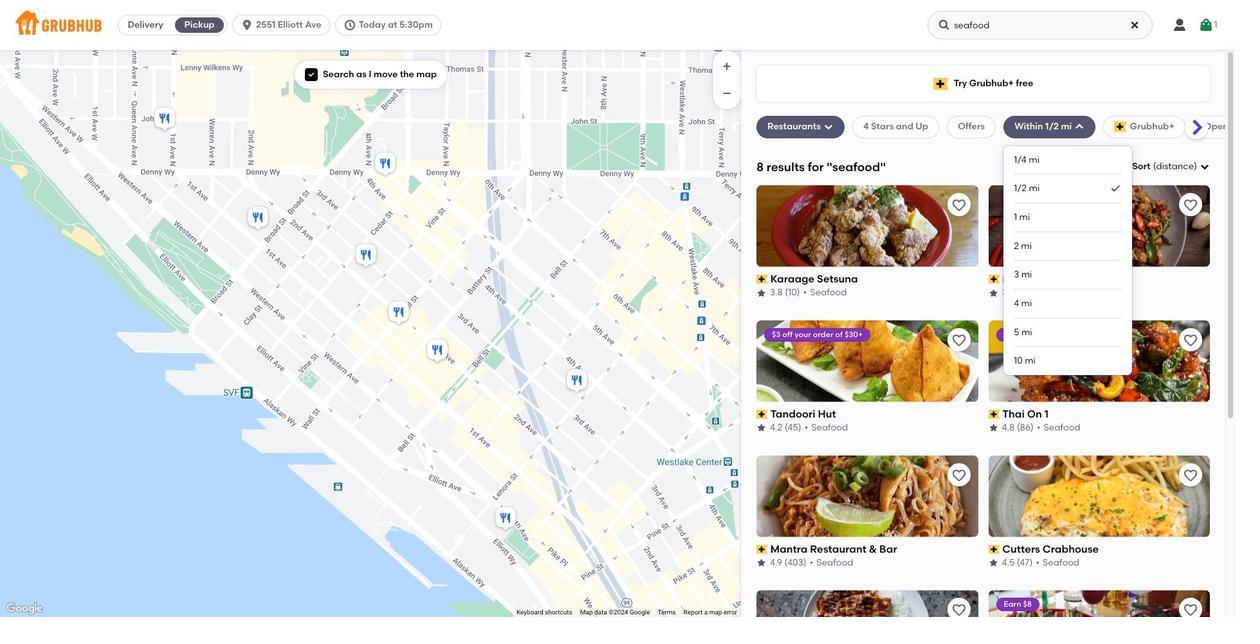 Task type: describe. For each thing, give the bounding box(es) containing it.
star icon image for bangrak market logo
[[989, 288, 999, 298]]

mantra restaurant & bar image
[[373, 150, 398, 179]]

plus icon image
[[721, 60, 734, 73]]

karaage setsuna  logo image
[[757, 185, 979, 267]]

1 vertical spatial grubhub plus flag logo image
[[1115, 122, 1128, 132]]

bangrak market logo image
[[989, 185, 1211, 267]]

Search for food, convenience, alcohol... search field
[[928, 11, 1153, 39]]

tandoori hut image
[[353, 242, 379, 270]]

subscription pass image for star icon related to mantra restaurant & bar logo
[[757, 545, 768, 554]]

star icon image for mantra restaurant & bar logo
[[757, 558, 767, 569]]

check icon image
[[1110, 182, 1123, 195]]

google image
[[3, 601, 46, 617]]

subscription pass image for star icon corresponding to karaage setsuna  logo
[[757, 275, 768, 284]]

0 vertical spatial grubhub plus flag logo image
[[934, 78, 949, 90]]

star icon image for karaage setsuna  logo
[[757, 288, 767, 298]]



Task type: vqa. For each thing, say whether or not it's contained in the screenshot.
YAKI Assorted Gyoza Bento Image
no



Task type: locate. For each thing, give the bounding box(es) containing it.
0 vertical spatial subscription pass image
[[757, 275, 768, 284]]

main navigation navigation
[[0, 0, 1236, 50]]

thai on 1 image
[[245, 204, 271, 233]]

mantra restaurant & bar logo image
[[757, 455, 979, 537]]

karaage setsuna image
[[386, 299, 412, 327]]

minus icon image
[[721, 87, 734, 100]]

star icon image
[[757, 288, 767, 298], [989, 288, 999, 298], [757, 423, 767, 433], [989, 423, 999, 433], [757, 558, 767, 569], [989, 558, 999, 569]]

subscription pass image
[[989, 275, 1000, 284], [757, 410, 768, 419], [989, 410, 1000, 419], [989, 545, 1000, 554]]

1 vertical spatial subscription pass image
[[757, 545, 768, 554]]

bangrak market image
[[425, 337, 451, 365]]

svg image
[[241, 19, 254, 32], [344, 19, 356, 32], [938, 19, 951, 32], [1130, 20, 1141, 30], [308, 71, 315, 79], [824, 122, 834, 132]]

subscription pass image
[[757, 275, 768, 284], [757, 545, 768, 554]]

svg image
[[1173, 17, 1188, 33], [1199, 17, 1215, 33], [1075, 122, 1085, 132], [1200, 162, 1211, 172]]

option
[[1015, 175, 1123, 204]]

list box
[[1015, 146, 1123, 375]]

1 horizontal spatial grubhub plus flag logo image
[[1115, 122, 1128, 132]]

2 subscription pass image from the top
[[757, 545, 768, 554]]

plaza garibaldi image
[[152, 105, 178, 134]]

bento world sushi & teriyaki image
[[565, 367, 590, 396]]

1 subscription pass image from the top
[[757, 275, 768, 284]]

grubhub plus flag logo image
[[934, 78, 949, 90], [1115, 122, 1128, 132]]

map region
[[0, 50, 742, 617]]

None field
[[1133, 160, 1211, 173]]

cutters crabhouse image
[[493, 505, 519, 533]]

0 horizontal spatial grubhub plus flag logo image
[[934, 78, 949, 90]]

bento world sushi & teriyaki logo image
[[757, 591, 979, 617]]

tandoori hut logo image
[[757, 320, 979, 402]]

star icon image for tandoori hut logo
[[757, 423, 767, 433]]



